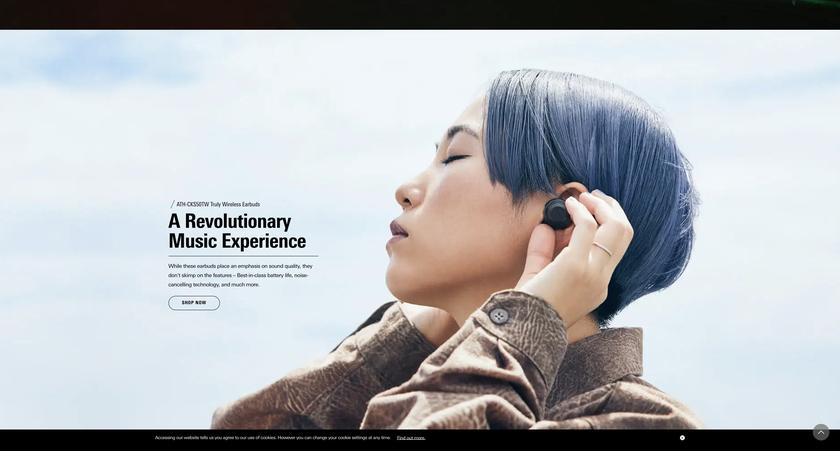 Task type: describe. For each thing, give the bounding box(es) containing it.
tells
[[200, 436, 208, 441]]

us
[[209, 436, 214, 441]]

accessing
[[155, 436, 175, 441]]

quality,
[[285, 264, 301, 270]]

an
[[231, 264, 237, 270]]

class
[[255, 273, 266, 279]]

your
[[328, 436, 337, 441]]

any
[[373, 436, 380, 441]]

settings
[[352, 436, 367, 441]]

1 you from the left
[[215, 436, 222, 441]]

to
[[235, 436, 239, 441]]

out
[[407, 436, 413, 441]]

of
[[256, 436, 260, 441]]

features
[[213, 273, 232, 279]]

shop now link
[[169, 297, 220, 311]]

time.
[[381, 436, 391, 441]]

best-
[[237, 273, 249, 279]]

while
[[169, 264, 182, 270]]

don't
[[169, 273, 180, 279]]

in-
[[249, 273, 255, 279]]

website
[[184, 436, 199, 441]]

more. inside while these earbuds place an emphasis on sound quality, they don't skimp on the features – best-in-class battery life, noise- cancelling technology, and much more.
[[246, 282, 260, 288]]

2 our from the left
[[240, 436, 247, 441]]

cookies.
[[261, 436, 277, 441]]

arrow up image
[[819, 430, 825, 436]]

and
[[221, 282, 230, 288]]

these
[[183, 264, 196, 270]]

can
[[305, 436, 312, 441]]

cancelling
[[169, 282, 192, 288]]

the
[[204, 273, 212, 279]]

1 our from the left
[[176, 436, 183, 441]]



Task type: locate. For each thing, give the bounding box(es) containing it.
technology,
[[193, 282, 220, 288]]

our left the website
[[176, 436, 183, 441]]

0 horizontal spatial you
[[215, 436, 222, 441]]

find out more. link
[[392, 433, 431, 444]]

you right us
[[215, 436, 222, 441]]

noise-
[[295, 273, 308, 279]]

0 vertical spatial more.
[[246, 282, 260, 288]]

more. down the in-
[[246, 282, 260, 288]]

our
[[176, 436, 183, 441], [240, 436, 247, 441]]

our right to
[[240, 436, 247, 441]]

battery
[[268, 273, 284, 279]]

0 horizontal spatial on
[[197, 273, 203, 279]]

dancer yurinasia listening to ath-cks50tw wireless earbuds image
[[0, 30, 841, 452]]

use
[[248, 436, 255, 441]]

sound
[[269, 264, 283, 270]]

1 horizontal spatial you
[[296, 436, 304, 441]]

however
[[278, 436, 295, 441]]

find out more.
[[397, 436, 426, 441]]

1 horizontal spatial our
[[240, 436, 247, 441]]

much
[[232, 282, 245, 288]]

accessing our website tells us you agree to our use of cookies. however you can change your cookie settings at any time.
[[155, 436, 392, 441]]

change
[[313, 436, 327, 441]]

shop
[[182, 301, 194, 306]]

0 vertical spatial on
[[262, 264, 268, 270]]

you left can at the bottom left of page
[[296, 436, 304, 441]]

now
[[196, 301, 206, 306]]

1 vertical spatial more.
[[414, 436, 426, 441]]

more. right the 'out'
[[414, 436, 426, 441]]

cookie
[[338, 436, 351, 441]]

more.
[[246, 282, 260, 288], [414, 436, 426, 441]]

sound burger portable turntable image
[[0, 0, 841, 30]]

agree
[[223, 436, 234, 441]]

shop now
[[182, 301, 206, 306]]

0 horizontal spatial our
[[176, 436, 183, 441]]

you
[[215, 436, 222, 441], [296, 436, 304, 441]]

skimp
[[182, 273, 196, 279]]

at
[[369, 436, 372, 441]]

earbuds
[[197, 264, 216, 270]]

on
[[262, 264, 268, 270], [197, 273, 203, 279]]

on up class
[[262, 264, 268, 270]]

life,
[[285, 273, 293, 279]]

find
[[397, 436, 406, 441]]

cross image
[[681, 437, 684, 440]]

2 you from the left
[[296, 436, 304, 441]]

while these earbuds place an emphasis on sound quality, they don't skimp on the features – best-in-class battery life, noise- cancelling technology, and much more.
[[169, 264, 313, 288]]

shop now button
[[169, 297, 220, 311]]

1 horizontal spatial on
[[262, 264, 268, 270]]

more. inside find out more. link
[[414, 436, 426, 441]]

emphasis
[[238, 264, 260, 270]]

1 vertical spatial on
[[197, 273, 203, 279]]

place
[[217, 264, 230, 270]]

–
[[233, 273, 236, 279]]

they
[[303, 264, 313, 270]]

on left the the
[[197, 273, 203, 279]]

1 horizontal spatial more.
[[414, 436, 426, 441]]

0 horizontal spatial more.
[[246, 282, 260, 288]]



Task type: vqa. For each thing, say whether or not it's contained in the screenshot.
2nd Turntable from right
no



